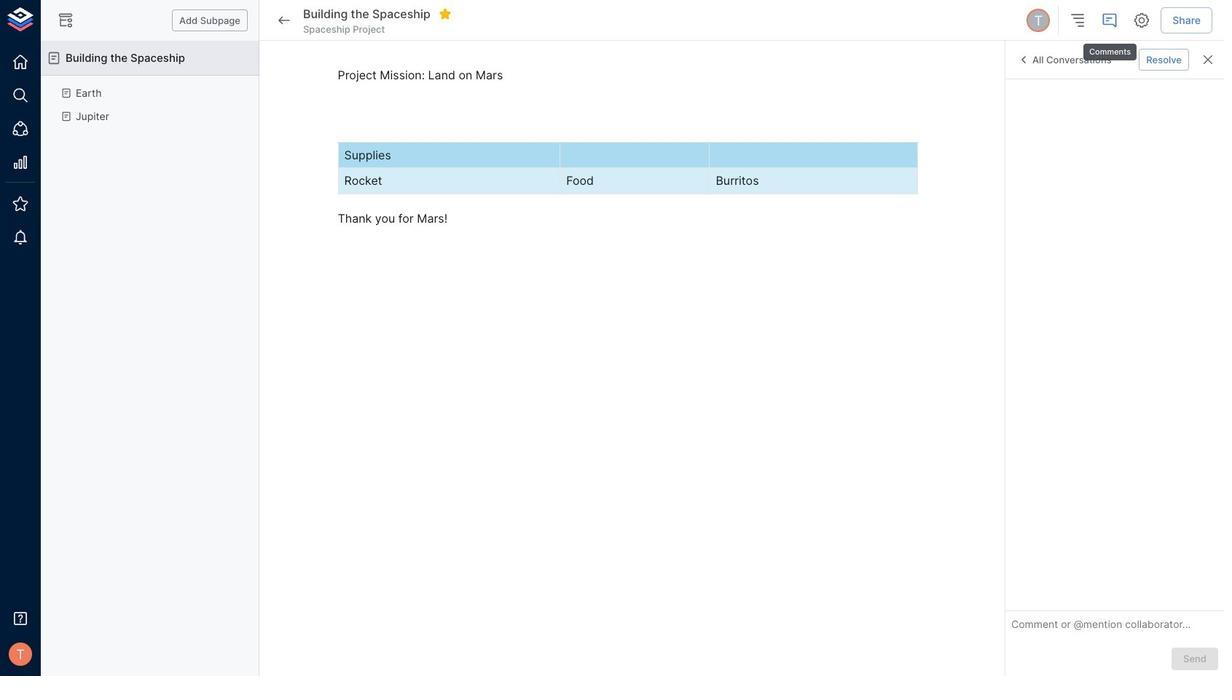 Task type: locate. For each thing, give the bounding box(es) containing it.
tooltip
[[1082, 34, 1138, 62]]

hide wiki image
[[57, 12, 74, 29]]

comments image
[[1101, 12, 1119, 29]]



Task type: vqa. For each thing, say whether or not it's contained in the screenshot.
Hide Wiki image
yes



Task type: describe. For each thing, give the bounding box(es) containing it.
remove favorite image
[[439, 7, 452, 20]]

settings image
[[1133, 12, 1151, 29]]

Comment or @mention collaborator... text field
[[1011, 618, 1218, 637]]

go back image
[[275, 12, 293, 29]]

table of contents image
[[1069, 12, 1087, 29]]



